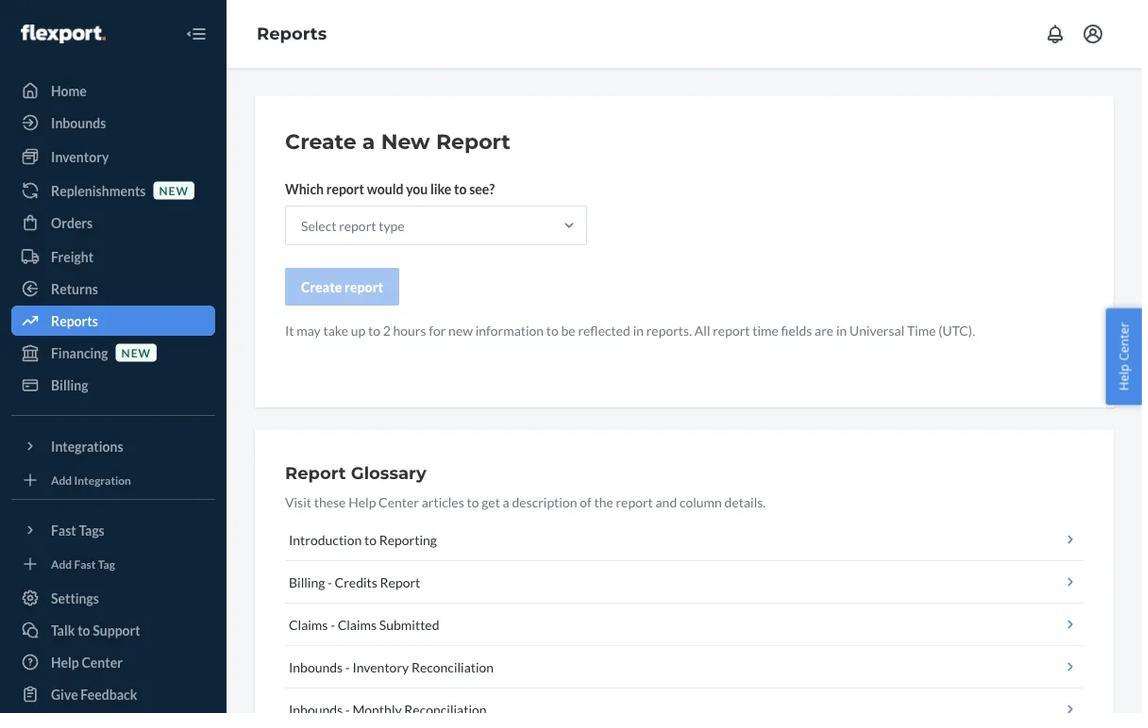 Task type: vqa. For each thing, say whether or not it's contained in the screenshot.
soon
no



Task type: describe. For each thing, give the bounding box(es) containing it.
to left reporting
[[364, 532, 377, 548]]

hours
[[393, 322, 426, 338]]

create for create a new report
[[285, 129, 356, 154]]

report for which
[[326, 181, 364, 197]]

up
[[351, 322, 366, 338]]

0 vertical spatial reports link
[[257, 23, 327, 44]]

1 claims from the left
[[289, 617, 328, 633]]

0 horizontal spatial reports
[[51, 313, 98, 329]]

information
[[475, 322, 544, 338]]

1 in from the left
[[633, 322, 644, 338]]

time
[[907, 322, 936, 338]]

reporting
[[379, 532, 437, 548]]

details.
[[725, 494, 766, 510]]

financing
[[51, 345, 108, 361]]

all
[[695, 322, 710, 338]]

to right like
[[454, 181, 467, 197]]

to left 2
[[368, 322, 380, 338]]

the
[[594, 494, 613, 510]]

reflected
[[578, 322, 631, 338]]

reconciliation
[[412, 659, 494, 675]]

help center button
[[1106, 308, 1142, 405]]

freight
[[51, 249, 94, 265]]

may
[[297, 322, 321, 338]]

report for select
[[339, 218, 376, 234]]

billing - credits report
[[289, 574, 420, 590]]

inbounds - inventory reconciliation
[[289, 659, 494, 675]]

2 claims from the left
[[338, 617, 377, 633]]

introduction
[[289, 532, 362, 548]]

you
[[406, 181, 428, 197]]

description
[[512, 494, 577, 510]]

report for create
[[345, 279, 383, 295]]

talk to support button
[[11, 616, 215, 646]]

talk
[[51, 623, 75, 639]]

add fast tag link
[[11, 553, 215, 576]]

inbounds for inbounds - inventory reconciliation
[[289, 659, 343, 675]]

2 in from the left
[[836, 322, 847, 338]]

- for claims
[[331, 617, 335, 633]]

add integration link
[[11, 469, 215, 492]]

report for create a new report
[[436, 129, 511, 154]]

are
[[815, 322, 834, 338]]

inbounds for inbounds
[[51, 115, 106, 131]]

0 horizontal spatial center
[[82, 655, 123, 671]]

orders
[[51, 215, 93, 231]]

help inside button
[[1115, 364, 1132, 391]]

close navigation image
[[185, 23, 208, 45]]

tag
[[98, 557, 115, 571]]

report glossary
[[285, 463, 427, 483]]

fields
[[781, 322, 812, 338]]

universal
[[850, 322, 905, 338]]

give feedback
[[51, 687, 137, 703]]

and
[[656, 494, 677, 510]]

create report
[[301, 279, 383, 295]]

0 horizontal spatial inventory
[[51, 149, 109, 165]]

integrations
[[51, 439, 123, 455]]

report right the
[[616, 494, 653, 510]]

integration
[[74, 473, 131, 487]]

fast tags
[[51, 523, 105, 539]]

of
[[580, 494, 592, 510]]

open account menu image
[[1082, 23, 1105, 45]]

claims - claims submitted
[[289, 617, 439, 633]]

replenishments
[[51, 183, 146, 199]]

create for create report
[[301, 279, 342, 295]]

new for financing
[[121, 346, 151, 360]]

1 vertical spatial center
[[379, 494, 419, 510]]

to left the get
[[467, 494, 479, 510]]

open notifications image
[[1044, 23, 1067, 45]]

inventory link
[[11, 142, 215, 172]]

to right talk
[[78, 623, 90, 639]]

reports.
[[646, 322, 692, 338]]

add fast tag
[[51, 557, 115, 571]]

0 vertical spatial a
[[362, 129, 375, 154]]

returns link
[[11, 274, 215, 304]]

get
[[482, 494, 500, 510]]

glossary
[[351, 463, 427, 483]]

create a new report
[[285, 129, 511, 154]]

help center inside button
[[1115, 323, 1132, 391]]

like
[[430, 181, 452, 197]]

visit these help center articles to get a description of the report and column details.
[[285, 494, 766, 510]]

new for replenishments
[[159, 184, 189, 197]]

0 horizontal spatial help center
[[51, 655, 123, 671]]

type
[[379, 218, 405, 234]]

- for billing
[[328, 574, 332, 590]]

report for billing - credits report
[[380, 574, 420, 590]]

give feedback button
[[11, 680, 215, 710]]

visit
[[285, 494, 312, 510]]



Task type: locate. For each thing, give the bounding box(es) containing it.
report down reporting
[[380, 574, 420, 590]]

a left new
[[362, 129, 375, 154]]

0 vertical spatial fast
[[51, 523, 76, 539]]

0 horizontal spatial a
[[362, 129, 375, 154]]

report up see?
[[436, 129, 511, 154]]

claims - claims submitted button
[[285, 604, 1084, 647]]

tags
[[79, 523, 105, 539]]

new up billing link
[[121, 346, 151, 360]]

create
[[285, 129, 356, 154], [301, 279, 342, 295]]

add for add fast tag
[[51, 557, 72, 571]]

1 vertical spatial reports
[[51, 313, 98, 329]]

be
[[561, 322, 576, 338]]

inbounds inside button
[[289, 659, 343, 675]]

0 horizontal spatial in
[[633, 322, 644, 338]]

2 vertical spatial -
[[345, 659, 350, 675]]

inbounds down claims - claims submitted
[[289, 659, 343, 675]]

1 horizontal spatial inventory
[[353, 659, 409, 675]]

report up the these on the bottom of page
[[285, 463, 346, 483]]

- inside the billing - credits report button
[[328, 574, 332, 590]]

report
[[436, 129, 511, 154], [285, 463, 346, 483], [380, 574, 420, 590]]

1 vertical spatial fast
[[74, 557, 96, 571]]

inventory up replenishments
[[51, 149, 109, 165]]

help center link
[[11, 648, 215, 678]]

-
[[328, 574, 332, 590], [331, 617, 335, 633], [345, 659, 350, 675]]

1 vertical spatial report
[[285, 463, 346, 483]]

add up settings
[[51, 557, 72, 571]]

2 vertical spatial center
[[82, 655, 123, 671]]

returns
[[51, 281, 98, 297]]

0 vertical spatial reports
[[257, 23, 327, 44]]

inventory inside button
[[353, 659, 409, 675]]

inventory down claims - claims submitted
[[353, 659, 409, 675]]

a right the get
[[503, 494, 509, 510]]

fast left tags
[[51, 523, 76, 539]]

2 add from the top
[[51, 557, 72, 571]]

report inside button
[[380, 574, 420, 590]]

billing inside button
[[289, 574, 325, 590]]

claims down credits
[[338, 617, 377, 633]]

claims
[[289, 617, 328, 633], [338, 617, 377, 633]]

1 horizontal spatial in
[[836, 322, 847, 338]]

billing for billing
[[51, 377, 88, 393]]

0 horizontal spatial help
[[51, 655, 79, 671]]

- down 'billing - credits report'
[[331, 617, 335, 633]]

billing for billing - credits report
[[289, 574, 325, 590]]

freight link
[[11, 242, 215, 272]]

1 vertical spatial help
[[348, 494, 376, 510]]

time
[[753, 322, 779, 338]]

0 vertical spatial help center
[[1115, 323, 1132, 391]]

new
[[159, 184, 189, 197], [449, 322, 473, 338], [121, 346, 151, 360]]

orders link
[[11, 208, 215, 238]]

support
[[93, 623, 140, 639]]

inbounds - inventory reconciliation button
[[285, 647, 1084, 689]]

articles
[[422, 494, 464, 510]]

which
[[285, 181, 324, 197]]

billing - credits report button
[[285, 562, 1084, 604]]

report up up
[[345, 279, 383, 295]]

settings
[[51, 590, 99, 607]]

fast inside 'dropdown button'
[[51, 523, 76, 539]]

billing
[[51, 377, 88, 393], [289, 574, 325, 590]]

0 horizontal spatial billing
[[51, 377, 88, 393]]

0 vertical spatial add
[[51, 473, 72, 487]]

these
[[314, 494, 346, 510]]

claims down 'billing - credits report'
[[289, 617, 328, 633]]

new right for
[[449, 322, 473, 338]]

0 horizontal spatial report
[[285, 463, 346, 483]]

add left integration
[[51, 473, 72, 487]]

1 horizontal spatial reports link
[[257, 23, 327, 44]]

inbounds
[[51, 115, 106, 131], [289, 659, 343, 675]]

report right "all"
[[713, 322, 750, 338]]

0 horizontal spatial claims
[[289, 617, 328, 633]]

to
[[454, 181, 467, 197], [368, 322, 380, 338], [546, 322, 559, 338], [467, 494, 479, 510], [364, 532, 377, 548], [78, 623, 90, 639]]

flexport logo image
[[21, 25, 106, 43]]

take
[[323, 322, 348, 338]]

- left credits
[[328, 574, 332, 590]]

give
[[51, 687, 78, 703]]

home link
[[11, 76, 215, 106]]

1 horizontal spatial inbounds
[[289, 659, 343, 675]]

in left reports.
[[633, 322, 644, 338]]

0 vertical spatial help
[[1115, 364, 1132, 391]]

see?
[[469, 181, 495, 197]]

which report would you like to see?
[[285, 181, 495, 197]]

1 vertical spatial add
[[51, 557, 72, 571]]

1 add from the top
[[51, 473, 72, 487]]

1 horizontal spatial billing
[[289, 574, 325, 590]]

0 vertical spatial inbounds
[[51, 115, 106, 131]]

report up select report type
[[326, 181, 364, 197]]

1 vertical spatial new
[[449, 322, 473, 338]]

center inside button
[[1115, 323, 1132, 361]]

2 horizontal spatial help
[[1115, 364, 1132, 391]]

1 horizontal spatial a
[[503, 494, 509, 510]]

fast left tag
[[74, 557, 96, 571]]

2 horizontal spatial new
[[449, 322, 473, 338]]

1 vertical spatial inventory
[[353, 659, 409, 675]]

reports
[[257, 23, 327, 44], [51, 313, 98, 329]]

1 vertical spatial a
[[503, 494, 509, 510]]

1 horizontal spatial help center
[[1115, 323, 1132, 391]]

1 vertical spatial reports link
[[11, 306, 215, 336]]

1 horizontal spatial report
[[380, 574, 420, 590]]

0 vertical spatial billing
[[51, 377, 88, 393]]

new
[[381, 129, 430, 154]]

0 vertical spatial new
[[159, 184, 189, 197]]

1 vertical spatial -
[[331, 617, 335, 633]]

add for add integration
[[51, 473, 72, 487]]

- down claims - claims submitted
[[345, 659, 350, 675]]

1 horizontal spatial new
[[159, 184, 189, 197]]

- for inbounds
[[345, 659, 350, 675]]

create inside create report button
[[301, 279, 342, 295]]

1 horizontal spatial reports
[[257, 23, 327, 44]]

- inside claims - claims submitted button
[[331, 617, 335, 633]]

2 horizontal spatial report
[[436, 129, 511, 154]]

select report type
[[301, 218, 405, 234]]

create up the may
[[301, 279, 342, 295]]

2 vertical spatial new
[[121, 346, 151, 360]]

inbounds down home
[[51, 115, 106, 131]]

fast tags button
[[11, 515, 215, 546]]

in
[[633, 322, 644, 338], [836, 322, 847, 338]]

billing down introduction
[[289, 574, 325, 590]]

0 horizontal spatial reports link
[[11, 306, 215, 336]]

add
[[51, 473, 72, 487], [51, 557, 72, 571]]

create report button
[[285, 268, 399, 306]]

for
[[429, 322, 446, 338]]

billing link
[[11, 370, 215, 400]]

add integration
[[51, 473, 131, 487]]

1 horizontal spatial claims
[[338, 617, 377, 633]]

settings link
[[11, 583, 215, 614]]

introduction to reporting button
[[285, 519, 1084, 562]]

introduction to reporting
[[289, 532, 437, 548]]

- inside inbounds - inventory reconciliation button
[[345, 659, 350, 675]]

credits
[[335, 574, 377, 590]]

0 vertical spatial center
[[1115, 323, 1132, 361]]

in right are
[[836, 322, 847, 338]]

1 vertical spatial help center
[[51, 655, 123, 671]]

1 horizontal spatial help
[[348, 494, 376, 510]]

it
[[285, 322, 294, 338]]

it may take up to 2 hours for new information to be reflected in reports. all report time fields are in universal time (utc).
[[285, 322, 975, 338]]

feedback
[[81, 687, 137, 703]]

0 vertical spatial create
[[285, 129, 356, 154]]

0 vertical spatial -
[[328, 574, 332, 590]]

1 vertical spatial billing
[[289, 574, 325, 590]]

0 vertical spatial inventory
[[51, 149, 109, 165]]

new up orders "link"
[[159, 184, 189, 197]]

column
[[680, 494, 722, 510]]

2 vertical spatial report
[[380, 574, 420, 590]]

report left the type
[[339, 218, 376, 234]]

a
[[362, 129, 375, 154], [503, 494, 509, 510]]

help
[[1115, 364, 1132, 391], [348, 494, 376, 510], [51, 655, 79, 671]]

0 vertical spatial report
[[436, 129, 511, 154]]

0 horizontal spatial inbounds
[[51, 115, 106, 131]]

report inside button
[[345, 279, 383, 295]]

2 horizontal spatial center
[[1115, 323, 1132, 361]]

to left be
[[546, 322, 559, 338]]

1 vertical spatial inbounds
[[289, 659, 343, 675]]

1 horizontal spatial center
[[379, 494, 419, 510]]

center
[[1115, 323, 1132, 361], [379, 494, 419, 510], [82, 655, 123, 671]]

would
[[367, 181, 404, 197]]

inbounds link
[[11, 108, 215, 138]]

talk to support
[[51, 623, 140, 639]]

submitted
[[379, 617, 439, 633]]

report
[[326, 181, 364, 197], [339, 218, 376, 234], [345, 279, 383, 295], [713, 322, 750, 338], [616, 494, 653, 510]]

2
[[383, 322, 391, 338]]

1 vertical spatial create
[[301, 279, 342, 295]]

create up which
[[285, 129, 356, 154]]

0 horizontal spatial new
[[121, 346, 151, 360]]

billing down financing
[[51, 377, 88, 393]]

select
[[301, 218, 336, 234]]

home
[[51, 83, 87, 99]]

2 vertical spatial help
[[51, 655, 79, 671]]

reports link
[[257, 23, 327, 44], [11, 306, 215, 336]]

(utc).
[[939, 322, 975, 338]]

integrations button
[[11, 431, 215, 462]]



